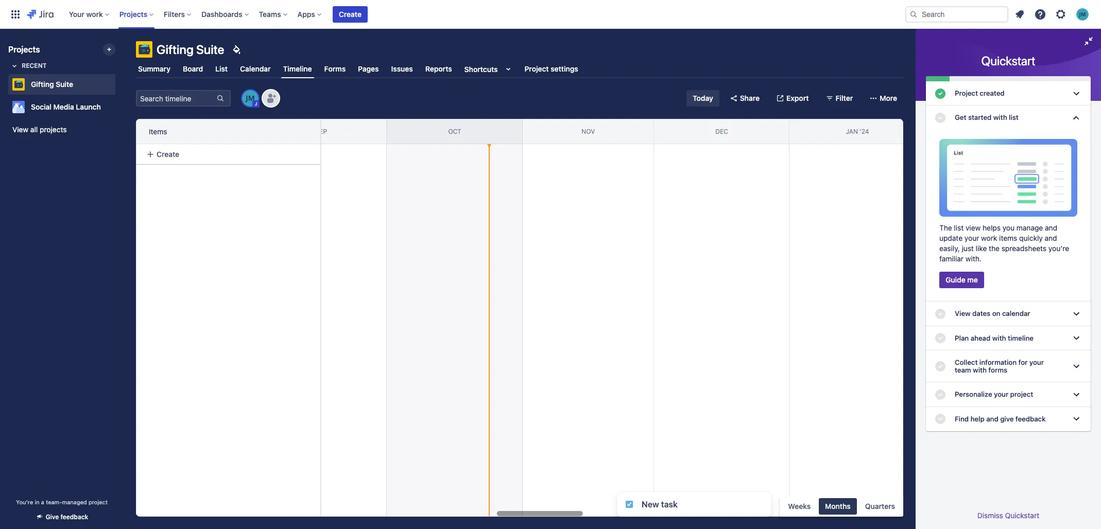 Task type: locate. For each thing, give the bounding box(es) containing it.
checked image for collect
[[934, 361, 947, 373]]

2 checked image from the top
[[934, 308, 947, 320]]

project up find help and give feedback dropdown button at right
[[1010, 391, 1033, 399]]

3 checked image from the top
[[934, 361, 947, 373]]

your work
[[69, 10, 103, 18]]

1 horizontal spatial your
[[994, 391, 1008, 399]]

timeline
[[1008, 334, 1034, 342]]

today button
[[686, 90, 719, 107]]

collapse recent projects image
[[8, 60, 21, 72]]

1 horizontal spatial gifting suite
[[157, 42, 224, 57]]

3 checked image from the top
[[934, 389, 947, 401]]

1 horizontal spatial suite
[[196, 42, 224, 57]]

1 vertical spatial with
[[992, 334, 1006, 342]]

banner
[[0, 0, 1101, 29]]

social media launch
[[31, 102, 101, 111]]

1 vertical spatial gifting
[[31, 80, 54, 89]]

gifting down recent
[[31, 80, 54, 89]]

create button inside primary element
[[333, 6, 368, 22]]

2 vertical spatial your
[[994, 391, 1008, 399]]

spreadsheets
[[1001, 244, 1046, 253]]

give feedback button
[[29, 509, 94, 526]]

1 vertical spatial list
[[954, 224, 964, 232]]

your up find help and give feedback at the bottom of the page
[[994, 391, 1008, 399]]

view all projects
[[12, 125, 67, 134]]

2 vertical spatial with
[[973, 366, 987, 374]]

0 horizontal spatial feedback
[[61, 513, 88, 521]]

quickly
[[1019, 234, 1043, 243]]

2 horizontal spatial your
[[1029, 358, 1044, 367]]

project created button
[[926, 81, 1091, 106]]

create project image
[[105, 45, 113, 54]]

and left the give at the bottom right of the page
[[986, 415, 998, 423]]

chevron image for timeline
[[1070, 332, 1082, 345]]

1 vertical spatial gifting suite
[[31, 80, 73, 89]]

gifting suite up board
[[157, 42, 224, 57]]

reports link
[[423, 60, 454, 78]]

1 vertical spatial checked image
[[934, 308, 947, 320]]

checked image inside get started with list dropdown button
[[934, 112, 947, 124]]

and up you're
[[1045, 234, 1057, 243]]

0 vertical spatial create
[[339, 10, 362, 18]]

1 horizontal spatial create
[[339, 10, 362, 18]]

collect information for your team with forms button
[[926, 351, 1091, 383]]

forms link
[[322, 60, 348, 78]]

1 horizontal spatial view
[[955, 310, 970, 318]]

view inside dropdown button
[[955, 310, 970, 318]]

projects up "sidebar navigation" image
[[119, 10, 147, 18]]

new task
[[642, 500, 678, 509]]

2 vertical spatial checked image
[[934, 361, 947, 373]]

your
[[964, 234, 979, 243], [1029, 358, 1044, 367], [994, 391, 1008, 399]]

suite
[[196, 42, 224, 57], [56, 80, 73, 89]]

shortcuts button
[[462, 60, 516, 78]]

create
[[339, 10, 362, 18], [157, 150, 179, 158]]

0 horizontal spatial list
[[954, 224, 964, 232]]

0 vertical spatial project
[[1010, 391, 1033, 399]]

checked image left plan
[[934, 332, 947, 345]]

issues
[[391, 64, 413, 73]]

add to starred image
[[112, 101, 125, 113]]

personalize your project button
[[926, 383, 1091, 407]]

checked image for get
[[934, 112, 947, 124]]

1 horizontal spatial project
[[955, 89, 978, 97]]

tab list containing timeline
[[130, 60, 909, 78]]

dismiss quickstart link
[[977, 511, 1039, 520]]

0 vertical spatial your
[[964, 234, 979, 243]]

your right for
[[1029, 358, 1044, 367]]

shortcuts
[[464, 65, 498, 73]]

settings image
[[1055, 8, 1067, 20]]

team-
[[46, 499, 62, 506]]

2 vertical spatial and
[[986, 415, 998, 423]]

your
[[69, 10, 84, 18]]

your work button
[[66, 6, 113, 22]]

0 horizontal spatial gifting suite
[[31, 80, 73, 89]]

just
[[962, 244, 974, 253]]

with inside "dropdown button"
[[992, 334, 1006, 342]]

with
[[993, 113, 1007, 122], [992, 334, 1006, 342], [973, 366, 987, 374]]

project inside the personalize your project dropdown button
[[1010, 391, 1033, 399]]

1 vertical spatial and
[[1045, 234, 1057, 243]]

task icon image
[[625, 501, 634, 509]]

and right manage
[[1045, 224, 1057, 232]]

2 chevron image from the top
[[1070, 308, 1082, 320]]

1 chevron image from the top
[[1070, 112, 1082, 124]]

0 vertical spatial feedback
[[1015, 415, 1046, 423]]

managed
[[62, 499, 87, 506]]

board
[[183, 64, 203, 73]]

0 vertical spatial project
[[524, 64, 549, 73]]

jan '24
[[846, 128, 869, 135]]

checked image for find
[[934, 413, 947, 425]]

checked image inside view dates on calendar dropdown button
[[934, 308, 947, 320]]

today
[[693, 94, 713, 102]]

0 vertical spatial view
[[12, 125, 28, 134]]

checked image left find on the bottom
[[934, 413, 947, 425]]

0 horizontal spatial view
[[12, 125, 28, 134]]

1 horizontal spatial projects
[[119, 10, 147, 18]]

with right the ahead
[[992, 334, 1006, 342]]

work down helps
[[981, 234, 997, 243]]

filter button
[[819, 90, 859, 107]]

list
[[215, 64, 228, 73]]

create down items
[[157, 150, 179, 158]]

chevron image for calendar
[[1070, 308, 1082, 320]]

1 chevron image from the top
[[1070, 87, 1082, 100]]

view for view dates on calendar
[[955, 310, 970, 318]]

checked image inside project created dropdown button
[[934, 87, 947, 100]]

1 vertical spatial view
[[955, 310, 970, 318]]

project right managed
[[89, 499, 108, 506]]

0 horizontal spatial create button
[[140, 145, 317, 164]]

your inside the list view helps you manage and update your work items quickly and easily, just like the spreadsheets you're familiar with.
[[964, 234, 979, 243]]

share button
[[723, 90, 766, 107]]

0 vertical spatial list
[[1009, 113, 1019, 122]]

0 vertical spatial checked image
[[934, 112, 947, 124]]

the
[[939, 224, 952, 232]]

view left dates
[[955, 310, 970, 318]]

0 vertical spatial create button
[[333, 6, 368, 22]]

checked image
[[934, 112, 947, 124], [934, 308, 947, 320], [934, 361, 947, 373]]

0 vertical spatial gifting
[[157, 42, 194, 57]]

1 horizontal spatial create button
[[333, 6, 368, 22]]

suite up media
[[56, 80, 73, 89]]

1 vertical spatial create
[[157, 150, 179, 158]]

plan ahead with timeline
[[955, 334, 1034, 342]]

find help and give feedback button
[[926, 407, 1091, 431]]

checked image
[[934, 87, 947, 100], [934, 332, 947, 345], [934, 389, 947, 401], [934, 413, 947, 425]]

gifting suite
[[157, 42, 224, 57], [31, 80, 73, 89]]

0 vertical spatial chevron image
[[1070, 87, 1082, 100]]

2 chevron image from the top
[[1070, 413, 1082, 425]]

0 vertical spatial and
[[1045, 224, 1057, 232]]

feedback right the give at the bottom right of the page
[[1015, 415, 1046, 423]]

checked image down guide
[[934, 308, 947, 320]]

settings
[[551, 64, 578, 73]]

list inside get started with list dropdown button
[[1009, 113, 1019, 122]]

4 checked image from the top
[[934, 413, 947, 425]]

0 vertical spatial work
[[86, 10, 103, 18]]

gifting suite up social media launch "link"
[[31, 80, 73, 89]]

work right your
[[86, 10, 103, 18]]

1 vertical spatial project
[[955, 89, 978, 97]]

tab list
[[130, 60, 909, 78]]

checked image inside the personalize your project dropdown button
[[934, 389, 947, 401]]

1 vertical spatial suite
[[56, 80, 73, 89]]

1 horizontal spatial gifting
[[157, 42, 194, 57]]

0 vertical spatial suite
[[196, 42, 224, 57]]

view left all
[[12, 125, 28, 134]]

feedback down managed
[[61, 513, 88, 521]]

chevron image inside "plan ahead with timeline" "dropdown button"
[[1070, 332, 1082, 345]]

give
[[1000, 415, 1014, 423]]

0 vertical spatial projects
[[119, 10, 147, 18]]

1 checked image from the top
[[934, 112, 947, 124]]

4 chevron image from the top
[[1070, 361, 1082, 373]]

1 horizontal spatial work
[[981, 234, 997, 243]]

projects inside dropdown button
[[119, 10, 147, 18]]

checked image inside "plan ahead with timeline" "dropdown button"
[[934, 332, 947, 345]]

chevron image
[[1070, 112, 1082, 124], [1070, 308, 1082, 320], [1070, 332, 1082, 345], [1070, 361, 1082, 373], [1070, 389, 1082, 401]]

suite up list
[[196, 42, 224, 57]]

1 vertical spatial quickstart
[[1005, 511, 1039, 520]]

guide me
[[945, 276, 978, 284]]

progress bar
[[926, 76, 1091, 81]]

quickstart right dismiss
[[1005, 511, 1039, 520]]

your down view
[[964, 234, 979, 243]]

list up update
[[954, 224, 964, 232]]

guide me button
[[939, 272, 984, 289]]

3 chevron image from the top
[[1070, 332, 1082, 345]]

gifting
[[157, 42, 194, 57], [31, 80, 54, 89]]

0 horizontal spatial gifting
[[31, 80, 54, 89]]

0 vertical spatial gifting suite
[[157, 42, 224, 57]]

checked image left get
[[934, 112, 947, 124]]

dismiss
[[977, 511, 1003, 520]]

dashboards button
[[198, 6, 253, 22]]

1 vertical spatial projects
[[8, 45, 40, 54]]

1 vertical spatial work
[[981, 234, 997, 243]]

0 horizontal spatial suite
[[56, 80, 73, 89]]

0 horizontal spatial project
[[89, 499, 108, 506]]

checked image left personalize
[[934, 389, 947, 401]]

get started with list
[[955, 113, 1019, 122]]

1 horizontal spatial project
[[1010, 391, 1033, 399]]

5 chevron image from the top
[[1070, 389, 1082, 401]]

gifting suite link
[[8, 74, 111, 95]]

suite inside "link"
[[56, 80, 73, 89]]

1 horizontal spatial feedback
[[1015, 415, 1046, 423]]

familiar
[[939, 255, 964, 263]]

checked image left 'project created'
[[934, 87, 947, 100]]

collect information for your team with forms
[[955, 358, 1044, 374]]

work inside the list view helps you manage and update your work items quickly and easily, just like the spreadsheets you're familiar with.
[[981, 234, 997, 243]]

project created
[[955, 89, 1005, 97]]

chevron image
[[1070, 87, 1082, 100], [1070, 413, 1082, 425]]

set background color image
[[230, 43, 243, 56]]

quickstart up project created dropdown button
[[981, 54, 1035, 68]]

checked image left team
[[934, 361, 947, 373]]

search image
[[909, 10, 918, 18]]

with inside dropdown button
[[993, 113, 1007, 122]]

projects up recent
[[8, 45, 40, 54]]

project left settings
[[524, 64, 549, 73]]

chevron image for your
[[1070, 361, 1082, 373]]

project
[[1010, 391, 1033, 399], [89, 499, 108, 506]]

1 vertical spatial chevron image
[[1070, 413, 1082, 425]]

oct
[[448, 128, 461, 135]]

0 horizontal spatial project
[[524, 64, 549, 73]]

with.
[[965, 255, 981, 263]]

filters
[[164, 10, 185, 18]]

gifting up board
[[157, 42, 194, 57]]

with right started
[[993, 113, 1007, 122]]

task
[[661, 500, 678, 509]]

project settings link
[[522, 60, 580, 78]]

1 horizontal spatial list
[[1009, 113, 1019, 122]]

1 vertical spatial feedback
[[61, 513, 88, 521]]

1 vertical spatial project
[[89, 499, 108, 506]]

project up get
[[955, 89, 978, 97]]

create button down aug
[[140, 145, 317, 164]]

0 horizontal spatial your
[[964, 234, 979, 243]]

jira image
[[27, 8, 53, 20], [27, 8, 53, 20]]

project
[[524, 64, 549, 73], [955, 89, 978, 97]]

create right apps popup button
[[339, 10, 362, 18]]

project inside dropdown button
[[955, 89, 978, 97]]

view dates on calendar
[[955, 310, 1030, 318]]

give feedback
[[46, 513, 88, 521]]

1 vertical spatial your
[[1029, 358, 1044, 367]]

0 horizontal spatial create
[[157, 150, 179, 158]]

list down project created dropdown button
[[1009, 113, 1019, 122]]

2 checked image from the top
[[934, 332, 947, 345]]

notifications image
[[1013, 8, 1026, 20]]

view all projects link
[[8, 121, 115, 139]]

with right team
[[973, 366, 987, 374]]

checked image for view
[[934, 308, 947, 320]]

dec
[[715, 128, 728, 135]]

sep
[[315, 128, 327, 135]]

create button right apps popup button
[[333, 6, 368, 22]]

0 vertical spatial with
[[993, 113, 1007, 122]]

checked image inside collect information for your team with forms dropdown button
[[934, 361, 947, 373]]

'24
[[860, 128, 869, 135]]

view
[[12, 125, 28, 134], [955, 310, 970, 318]]

launch
[[76, 102, 101, 111]]

checked image inside find help and give feedback dropdown button
[[934, 413, 947, 425]]

1 checked image from the top
[[934, 87, 947, 100]]

more button
[[863, 90, 903, 107]]

forms
[[988, 366, 1007, 374]]

0 horizontal spatial work
[[86, 10, 103, 18]]



Task type: describe. For each thing, give the bounding box(es) containing it.
teams
[[259, 10, 281, 18]]

checked image for plan
[[934, 332, 947, 345]]

on
[[992, 310, 1000, 318]]

feedback inside dropdown button
[[1015, 415, 1046, 423]]

gifting inside "link"
[[31, 80, 54, 89]]

with for started
[[993, 113, 1007, 122]]

appswitcher icon image
[[9, 8, 22, 20]]

get
[[955, 113, 966, 122]]

for
[[1018, 358, 1028, 367]]

collect
[[955, 358, 978, 367]]

projects
[[40, 125, 67, 134]]

quarters button
[[859, 498, 901, 515]]

plan
[[955, 334, 969, 342]]

with inside collect information for your team with forms
[[973, 366, 987, 374]]

easily,
[[939, 244, 960, 253]]

work inside dropdown button
[[86, 10, 103, 18]]

export button
[[770, 90, 815, 107]]

information
[[979, 358, 1017, 367]]

helps
[[983, 224, 1001, 232]]

checked image for project
[[934, 87, 947, 100]]

your inside collect information for your team with forms
[[1029, 358, 1044, 367]]

checked image for personalize
[[934, 389, 947, 401]]

feedback inside button
[[61, 513, 88, 521]]

view dates on calendar button
[[926, 302, 1091, 326]]

dates
[[972, 310, 990, 318]]

you're
[[1048, 244, 1069, 253]]

apps
[[297, 10, 315, 18]]

in
[[35, 499, 39, 506]]

banner containing your work
[[0, 0, 1101, 29]]

add to starred image
[[112, 78, 125, 91]]

months button
[[819, 498, 857, 515]]

view
[[966, 224, 981, 232]]

quarters
[[865, 502, 895, 511]]

create inside primary element
[[339, 10, 362, 18]]

started
[[968, 113, 992, 122]]

Search timeline text field
[[137, 91, 215, 106]]

summary
[[138, 64, 170, 73]]

share
[[740, 94, 760, 102]]

1 vertical spatial create button
[[140, 145, 317, 164]]

add people image
[[265, 92, 277, 105]]

your profile and settings image
[[1076, 8, 1089, 20]]

ahead
[[971, 334, 990, 342]]

weeks button
[[782, 498, 817, 515]]

guide
[[945, 276, 965, 284]]

filter
[[836, 94, 853, 102]]

project for project settings
[[524, 64, 549, 73]]

you
[[1003, 224, 1015, 232]]

jeremy miller image
[[242, 90, 259, 107]]

the list view helps you manage and update your work items quickly and easily, just like the spreadsheets you're familiar with.
[[939, 224, 1069, 263]]

summary link
[[136, 60, 172, 78]]

teams button
[[256, 6, 291, 22]]

give
[[46, 513, 59, 521]]

forms
[[324, 64, 346, 73]]

project settings
[[524, 64, 578, 73]]

social
[[31, 102, 51, 111]]

chevron image inside the personalize your project dropdown button
[[1070, 389, 1082, 401]]

issues link
[[389, 60, 415, 78]]

update
[[939, 234, 963, 243]]

Search field
[[905, 6, 1008, 22]]

calendar
[[240, 64, 271, 73]]

chevron image for find help and give feedback
[[1070, 413, 1082, 425]]

primary element
[[6, 0, 905, 29]]

team
[[955, 366, 971, 374]]

with for ahead
[[992, 334, 1006, 342]]

recent
[[22, 62, 47, 70]]

0 vertical spatial quickstart
[[981, 54, 1035, 68]]

gifting suite inside "link"
[[31, 80, 73, 89]]

dashboards
[[201, 10, 242, 18]]

plan ahead with timeline button
[[926, 326, 1091, 351]]

items
[[999, 234, 1017, 243]]

personalize
[[955, 391, 992, 399]]

pages
[[358, 64, 379, 73]]

like
[[976, 244, 987, 253]]

jan
[[846, 128, 858, 135]]

chevron image for project created
[[1070, 87, 1082, 100]]

minimize image
[[1082, 35, 1095, 47]]

board link
[[181, 60, 205, 78]]

you're in a team-managed project
[[16, 499, 108, 506]]

items
[[149, 127, 167, 136]]

you're
[[16, 499, 33, 506]]

created
[[980, 89, 1005, 97]]

apps button
[[294, 6, 325, 22]]

dismiss quickstart
[[977, 511, 1039, 520]]

chevron image for list
[[1070, 112, 1082, 124]]

new
[[642, 500, 659, 509]]

a
[[41, 499, 44, 506]]

list link
[[213, 60, 230, 78]]

export
[[786, 94, 809, 102]]

weeks
[[788, 502, 811, 511]]

view for view all projects
[[12, 125, 28, 134]]

help image
[[1034, 8, 1046, 20]]

sidebar navigation image
[[112, 41, 135, 62]]

filters button
[[161, 6, 195, 22]]

help
[[970, 415, 984, 423]]

media
[[53, 102, 74, 111]]

list inside the list view helps you manage and update your work items quickly and easily, just like the spreadsheets you're familiar with.
[[954, 224, 964, 232]]

project for project created
[[955, 89, 978, 97]]

nov
[[582, 128, 595, 135]]

and inside dropdown button
[[986, 415, 998, 423]]

calendar link
[[238, 60, 273, 78]]

get started with list button
[[926, 106, 1091, 130]]

0 horizontal spatial projects
[[8, 45, 40, 54]]

timeline
[[283, 64, 312, 73]]

new task button
[[617, 492, 772, 517]]

more
[[880, 94, 897, 102]]



Task type: vqa. For each thing, say whether or not it's contained in the screenshot.
feedback within dropdown button
yes



